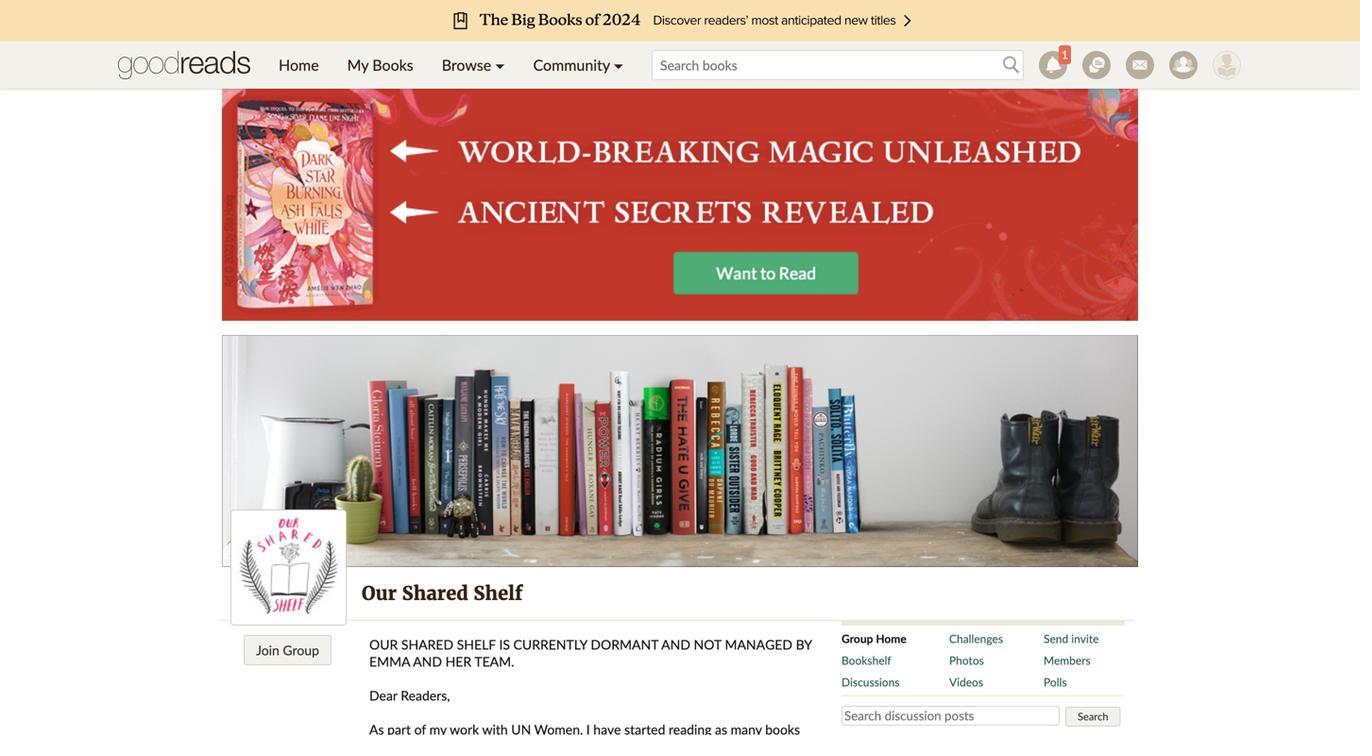 Task type: vqa. For each thing, say whether or not it's contained in the screenshot.


Task type: locate. For each thing, give the bounding box(es) containing it.
menu containing home
[[265, 42, 638, 89]]

bookshelf link
[[842, 653, 949, 670]]

photos
[[949, 654, 984, 668]]

by
[[796, 637, 812, 653]]

▾ inside dropdown button
[[614, 56, 624, 74]]

community
[[533, 56, 610, 74]]

home link
[[265, 42, 333, 89]]

my books link
[[333, 42, 428, 89]]

1 vertical spatial and
[[413, 654, 442, 670]]

home
[[279, 56, 319, 74], [876, 632, 907, 646]]

1 horizontal spatial group
[[842, 632, 873, 646]]

1 horizontal spatial home
[[876, 632, 907, 646]]

challenges photos videos
[[949, 632, 1003, 690]]

▾ inside dropdown button
[[495, 56, 505, 74]]

and down shared
[[413, 654, 442, 670]]

emma
[[369, 654, 410, 670]]

browse
[[442, 56, 491, 74]]

1 ▾ from the left
[[495, 56, 505, 74]]

browse ▾
[[442, 56, 505, 74]]

0 horizontal spatial home
[[279, 56, 319, 74]]

group right join at left bottom
[[283, 643, 319, 659]]

join
[[256, 643, 279, 659]]

menu
[[265, 42, 638, 89]]

shelf
[[474, 582, 523, 606]]

▾ right browse
[[495, 56, 505, 74]]

bookshelf
[[842, 654, 891, 668]]

books
[[372, 56, 414, 74]]

shared
[[401, 637, 454, 653]]

home left my
[[279, 56, 319, 74]]

community ▾
[[533, 56, 624, 74]]

group
[[842, 632, 873, 646], [283, 643, 319, 659]]

managed
[[725, 637, 793, 653]]

members link
[[1044, 653, 1112, 670]]

0 vertical spatial and
[[661, 637, 691, 653]]

None submit
[[1066, 708, 1121, 727]]

and
[[661, 637, 691, 653], [413, 654, 442, 670]]

▾
[[495, 56, 505, 74], [614, 56, 624, 74]]

▾ right community
[[614, 56, 624, 74]]

0 horizontal spatial ▾
[[495, 56, 505, 74]]

1 horizontal spatial ▾
[[614, 56, 624, 74]]

dear readers,
[[369, 688, 450, 704]]

bob builder image
[[1213, 51, 1241, 79]]

not
[[694, 637, 722, 653]]

friend requests image
[[1170, 51, 1198, 79]]

our shared shelf is currently dormant and not managed by emma and her team.
[[369, 637, 812, 670]]

my group discussions image
[[1083, 51, 1111, 79]]

1 vertical spatial home
[[876, 632, 907, 646]]

our shared shelf
[[362, 582, 523, 606]]

group inside group home bookshelf discussions
[[842, 632, 873, 646]]

home inside group home bookshelf discussions
[[876, 632, 907, 646]]

discussions link
[[842, 675, 949, 692]]

▾ for community ▾
[[614, 56, 624, 74]]

home up bookshelf link
[[876, 632, 907, 646]]

her
[[446, 654, 472, 670]]

videos
[[949, 676, 983, 690]]

shelf
[[457, 637, 496, 653]]

join group
[[256, 643, 319, 659]]

0 horizontal spatial group
[[283, 643, 319, 659]]

1
[[1062, 48, 1068, 61]]

polls
[[1044, 676, 1067, 690]]

0 vertical spatial home
[[279, 56, 319, 74]]

and left not
[[661, 637, 691, 653]]

shared
[[402, 582, 468, 606]]

group up bookshelf on the bottom
[[842, 632, 873, 646]]

1 horizontal spatial and
[[661, 637, 691, 653]]

our shared shelf image
[[236, 516, 341, 621]]

polls link
[[1044, 675, 1112, 692]]

team.
[[475, 654, 514, 670]]

send invite members polls
[[1044, 632, 1099, 690]]

Search books text field
[[652, 50, 1024, 80]]

▾ for browse ▾
[[495, 56, 505, 74]]

group inside join group link
[[283, 643, 319, 659]]

notifications element
[[1039, 45, 1071, 79]]

currently
[[513, 637, 587, 653]]

2 ▾ from the left
[[614, 56, 624, 74]]



Task type: describe. For each thing, give the bounding box(es) containing it.
Search discussion posts text field
[[842, 707, 1060, 726]]

Search for books to add to your shelves search field
[[652, 50, 1024, 80]]

send
[[1044, 632, 1069, 646]]

challenges link
[[949, 631, 1044, 648]]

discussions
[[842, 676, 900, 690]]

our
[[362, 582, 397, 606]]

videos link
[[949, 675, 1044, 692]]

home inside menu
[[279, 56, 319, 74]]

1 button
[[1032, 42, 1075, 89]]

dear
[[369, 688, 397, 704]]

group home link
[[842, 631, 949, 648]]

invite
[[1072, 632, 1099, 646]]

dormant
[[591, 637, 659, 653]]

readers,
[[401, 688, 450, 704]]

community ▾ button
[[519, 42, 638, 89]]

challenges
[[949, 632, 1003, 646]]

my
[[347, 56, 369, 74]]

my books
[[347, 56, 414, 74]]

inbox image
[[1126, 51, 1154, 79]]

browse ▾ button
[[428, 42, 519, 89]]

group home bookshelf discussions
[[842, 632, 907, 690]]

is
[[499, 637, 510, 653]]

photos link
[[949, 653, 1044, 670]]

0 horizontal spatial and
[[413, 654, 442, 670]]

advertisement element
[[222, 85, 1138, 321]]

send invite link
[[1044, 631, 1112, 648]]

join group link
[[244, 636, 332, 666]]

members
[[1044, 654, 1091, 668]]

our
[[369, 637, 398, 653]]



